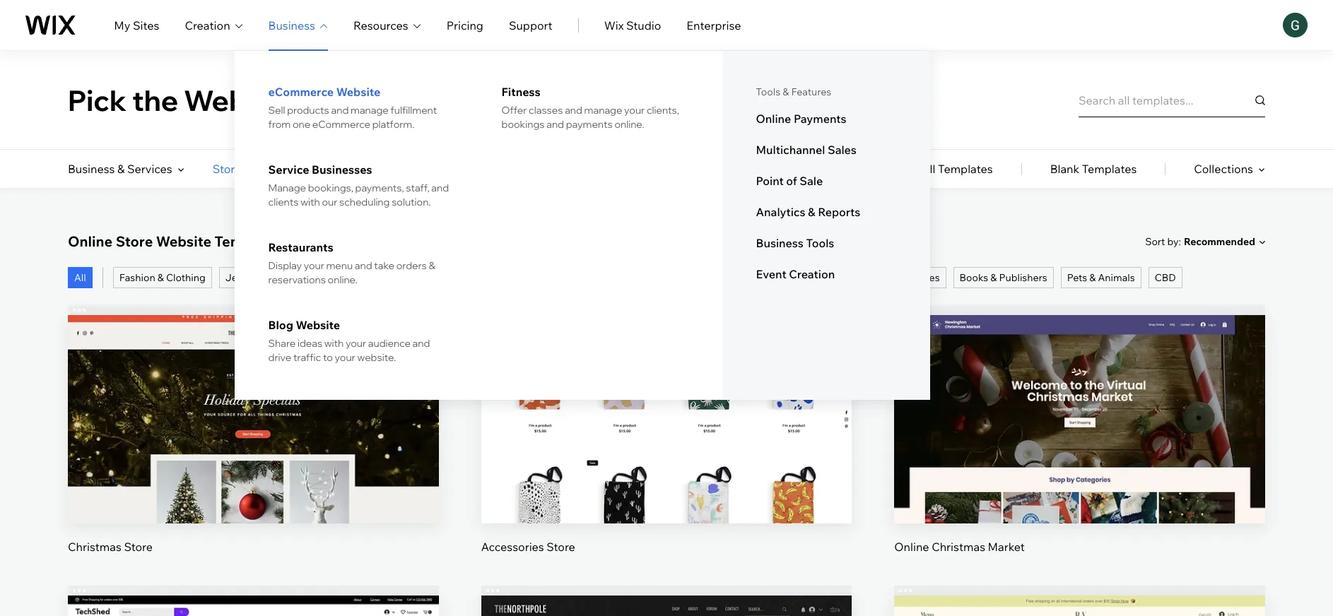 Task type: locate. For each thing, give the bounding box(es) containing it.
christmas store group
[[68, 305, 439, 555]]

restaurants
[[268, 240, 334, 255]]

website
[[184, 82, 298, 118], [336, 85, 381, 99], [156, 233, 211, 250], [296, 318, 340, 332]]

ecommerce website link
[[268, 85, 455, 99]]

templates inside blank templates link
[[1082, 162, 1137, 176]]

0 horizontal spatial accessories
[[273, 272, 328, 284]]

solution.
[[392, 196, 431, 209]]

online. right payments
[[615, 118, 645, 131]]

online inside "group"
[[895, 540, 929, 554]]

0 vertical spatial with
[[301, 196, 320, 209]]

online inside business group
[[756, 112, 791, 126]]

1 vertical spatial online.
[[328, 274, 358, 286]]

payments
[[566, 118, 613, 131]]

fulfillment
[[391, 104, 437, 117]]

& for sports & outdoors
[[734, 272, 740, 284]]

restaurants display your menu and take orders & reservations online.
[[268, 240, 435, 286]]

1 vertical spatial with
[[324, 337, 344, 350]]

creation right sites in the left top of the page
[[185, 18, 230, 32]]

blank
[[1050, 162, 1080, 176]]

support
[[509, 18, 553, 32]]

pick the website template you love
[[68, 82, 559, 118]]

& right arts
[[369, 272, 376, 284]]

online.
[[615, 118, 645, 131], [328, 274, 358, 286]]

view
[[240, 439, 266, 454], [1067, 439, 1093, 454]]

your up reservations
[[304, 259, 324, 272]]

reservations
[[268, 274, 326, 286]]

2 horizontal spatial online
[[895, 540, 929, 554]]

and
[[331, 104, 349, 117], [565, 104, 583, 117], [547, 118, 564, 131], [432, 182, 449, 194], [355, 259, 372, 272], [413, 337, 430, 350]]

books & publishers link
[[954, 267, 1054, 288]]

0 horizontal spatial christmas
[[68, 540, 122, 554]]

menu
[[326, 259, 353, 272]]

reports
[[818, 205, 861, 219]]

0 vertical spatial all
[[922, 162, 936, 176]]

creation
[[185, 18, 230, 32], [789, 267, 835, 281]]

& for home & decor
[[456, 272, 463, 284]]

& for kids & babies
[[900, 272, 907, 284]]

1 manage from the left
[[351, 104, 389, 117]]

& left reports
[[808, 205, 816, 219]]

and right audience
[[413, 337, 430, 350]]

tools up event creation "link" on the top of page
[[806, 236, 835, 250]]

recommended
[[1184, 235, 1256, 248]]

1 horizontal spatial online.
[[615, 118, 645, 131]]

1 horizontal spatial templates
[[938, 162, 993, 176]]

& right jewelry
[[264, 272, 271, 284]]

with left our
[[301, 196, 320, 209]]

your inside restaurants display your menu and take orders & reservations online.
[[304, 259, 324, 272]]

1 horizontal spatial creation
[[789, 267, 835, 281]]

view inside christmas store group
[[240, 439, 266, 454]]

1 vertical spatial all
[[74, 272, 86, 284]]

2 christmas from the left
[[932, 540, 986, 554]]

& right 'orders'
[[429, 259, 435, 272]]

sports & outdoors
[[701, 272, 787, 284]]

and down the restaurants link
[[355, 259, 372, 272]]

online. inside fitness offer classes and manage your clients, bookings and payments online.
[[615, 118, 645, 131]]

sports & outdoors link
[[694, 267, 793, 288]]

1 christmas from the left
[[68, 540, 122, 554]]

& right sports
[[734, 272, 740, 284]]

0 vertical spatial creation
[[185, 18, 230, 32]]

collections
[[1194, 162, 1254, 176]]

online store website templates - home goods store image
[[895, 596, 1266, 617]]

creation down business tools link
[[789, 267, 835, 281]]

traffic
[[293, 351, 321, 364]]

& for pets & animals
[[1090, 272, 1096, 284]]

& right pets
[[1090, 272, 1096, 284]]

0 horizontal spatial all
[[74, 272, 86, 284]]

ecommerce up products
[[268, 85, 334, 99]]

tools up online payments
[[756, 86, 781, 98]]

& left decor
[[456, 272, 463, 284]]

1 horizontal spatial view
[[1067, 439, 1093, 454]]

1 horizontal spatial online
[[756, 112, 791, 126]]

clients
[[268, 196, 299, 209]]

2 horizontal spatial templates
[[1082, 162, 1137, 176]]

ecommerce down template
[[312, 118, 370, 131]]

0 vertical spatial accessories
[[273, 272, 328, 284]]

None search field
[[1079, 83, 1266, 117]]

online christmas market group
[[895, 305, 1266, 555]]

clients,
[[647, 104, 679, 117]]

0 horizontal spatial online
[[68, 233, 113, 250]]

online christmas market
[[895, 540, 1025, 554]]

1 horizontal spatial manage
[[584, 104, 622, 117]]

accessories store group
[[481, 305, 852, 555]]

home & decor
[[426, 272, 493, 284]]

1 vertical spatial ecommerce
[[312, 118, 370, 131]]

creation inside popup button
[[185, 18, 230, 32]]

& inside categories by subject element
[[117, 162, 125, 176]]

and down ecommerce website link
[[331, 104, 349, 117]]

0 horizontal spatial view button
[[220, 430, 287, 464]]

1 horizontal spatial business
[[268, 18, 315, 32]]

website.
[[357, 351, 396, 364]]

platform.
[[372, 118, 415, 131]]

business inside popup button
[[268, 18, 315, 32]]

0 vertical spatial business
[[268, 18, 315, 32]]

1 horizontal spatial accessories
[[481, 540, 544, 554]]

arts
[[348, 272, 367, 284]]

1 horizontal spatial all
[[922, 162, 936, 176]]

2 view from the left
[[1067, 439, 1093, 454]]

0 horizontal spatial creation
[[185, 18, 230, 32]]

0 horizontal spatial with
[[301, 196, 320, 209]]

manage inside fitness offer classes and manage your clients, bookings and payments online.
[[584, 104, 622, 117]]

store for online store website templates
[[116, 233, 153, 250]]

& for analytics & reports
[[808, 205, 816, 219]]

business inside categories by subject element
[[68, 162, 115, 176]]

templates inside the all templates link
[[938, 162, 993, 176]]

2 manage from the left
[[584, 104, 622, 117]]

and inside ecommerce website sell products and manage fulfillment from one ecommerce platform.
[[331, 104, 349, 117]]

resources button
[[354, 17, 421, 34]]

you
[[437, 82, 488, 118]]

1 horizontal spatial view button
[[1047, 430, 1114, 464]]

0 vertical spatial ecommerce
[[268, 85, 334, 99]]

2 vertical spatial online
[[895, 540, 929, 554]]

& right "books" on the right of page
[[991, 272, 997, 284]]

0 vertical spatial online.
[[615, 118, 645, 131]]

1 view button from the left
[[220, 430, 287, 464]]

website inside ecommerce website sell products and manage fulfillment from one ecommerce platform.
[[336, 85, 381, 99]]

fashion & clothing link
[[113, 267, 212, 288]]

2 view button from the left
[[1047, 430, 1114, 464]]

online store website templates - christmas store image
[[68, 315, 439, 524]]

support link
[[509, 17, 553, 34]]

business group
[[234, 51, 930, 400]]

online payments link
[[756, 112, 896, 126]]

manage
[[351, 104, 389, 117], [584, 104, 622, 117]]

babies
[[909, 272, 940, 284]]

1 vertical spatial accessories
[[481, 540, 544, 554]]

with up to
[[324, 337, 344, 350]]

0 horizontal spatial business
[[68, 162, 115, 176]]

& left services
[[117, 162, 125, 176]]

christmas
[[68, 540, 122, 554], [932, 540, 986, 554]]

website up ideas
[[296, 318, 340, 332]]

and inside restaurants display your menu and take orders & reservations online.
[[355, 259, 372, 272]]

online store website templates - online christmas market image
[[895, 315, 1266, 524]]

all for all
[[74, 272, 86, 284]]

kids
[[878, 272, 898, 284]]

online store website templates
[[68, 233, 284, 250]]

sales
[[828, 143, 857, 157]]

sites
[[133, 18, 159, 32]]

0 horizontal spatial manage
[[351, 104, 389, 117]]

store
[[213, 162, 241, 176], [116, 233, 153, 250], [124, 540, 153, 554], [547, 540, 575, 554]]

0 vertical spatial online
[[756, 112, 791, 126]]

1 vertical spatial tools
[[806, 236, 835, 250]]

0 horizontal spatial tools
[[756, 86, 781, 98]]

point of sale
[[756, 174, 823, 188]]

0 horizontal spatial view
[[240, 439, 266, 454]]

1 vertical spatial creation
[[789, 267, 835, 281]]

blog
[[268, 318, 293, 332]]

manage down ecommerce website link
[[351, 104, 389, 117]]

christmas inside "group"
[[932, 540, 986, 554]]

store for christmas store
[[124, 540, 153, 554]]

1 vertical spatial business
[[68, 162, 115, 176]]

online store website templates - accessories store image
[[481, 315, 852, 524]]

creative
[[282, 162, 326, 176]]

online
[[756, 112, 791, 126], [68, 233, 113, 250], [895, 540, 929, 554]]

accessories store
[[481, 540, 575, 554]]

christmas store
[[68, 540, 153, 554]]

your down blog website link
[[346, 337, 366, 350]]

1 horizontal spatial with
[[324, 337, 344, 350]]

businesses
[[312, 163, 372, 177]]

& left features
[[783, 86, 789, 98]]

template
[[304, 82, 432, 118]]

and right staff,
[[432, 182, 449, 194]]

& inside 'link'
[[991, 272, 997, 284]]

services
[[127, 162, 172, 176]]

manage up payments
[[584, 104, 622, 117]]

bookings
[[502, 118, 545, 131]]

& right the fashion
[[158, 272, 164, 284]]

resources
[[354, 18, 408, 32]]

1 horizontal spatial tools
[[806, 236, 835, 250]]

2 horizontal spatial business
[[756, 236, 804, 250]]

animals
[[1098, 272, 1135, 284]]

2 vertical spatial business
[[756, 236, 804, 250]]

& right kids at the top of the page
[[900, 272, 907, 284]]

all inside generic categories 'element'
[[922, 162, 936, 176]]

restaurants link
[[268, 240, 455, 255]]

online. down menu
[[328, 274, 358, 286]]

1 view from the left
[[240, 439, 266, 454]]

with
[[301, 196, 320, 209], [324, 337, 344, 350]]

multichannel
[[756, 143, 825, 157]]

website up the platform.
[[336, 85, 381, 99]]

electronics link
[[800, 267, 864, 288]]

analytics & reports
[[756, 205, 861, 219]]

1 horizontal spatial christmas
[[932, 540, 986, 554]]

and up payments
[[565, 104, 583, 117]]

edit
[[1069, 391, 1091, 406]]

1 vertical spatial online
[[68, 233, 113, 250]]

& for tools & features
[[783, 86, 789, 98]]

christmas inside group
[[68, 540, 122, 554]]

0 horizontal spatial online.
[[328, 274, 358, 286]]

outdoors
[[743, 272, 787, 284]]

creation button
[[185, 17, 243, 34]]

blank templates link
[[1050, 150, 1137, 188]]

all for all templates
[[922, 162, 936, 176]]

accessories
[[273, 272, 328, 284], [481, 540, 544, 554]]

view for view popup button inside the the online christmas market "group"
[[1067, 439, 1093, 454]]

your left clients, on the top of page
[[624, 104, 645, 117]]

business inside group
[[756, 236, 804, 250]]

categories. use the left and right arrow keys to navigate the menu element
[[0, 150, 1333, 188]]

manage inside ecommerce website sell products and manage fulfillment from one ecommerce platform.
[[351, 104, 389, 117]]

view inside the online christmas market "group"
[[1067, 439, 1093, 454]]

business & services
[[68, 162, 172, 176]]



Task type: describe. For each thing, give the bounding box(es) containing it.
view button inside the online christmas market "group"
[[1047, 430, 1114, 464]]

with inside blog website share ideas with your audience and drive traffic to your website.
[[324, 337, 344, 350]]

website up the from
[[184, 82, 298, 118]]

analytics & reports link
[[756, 205, 896, 219]]

orders
[[396, 259, 427, 272]]

and inside blog website share ideas with your audience and drive traffic to your website.
[[413, 337, 430, 350]]

pets & animals link
[[1061, 267, 1142, 288]]

generic categories element
[[922, 150, 1266, 188]]

enterprise
[[687, 18, 741, 32]]

staff,
[[406, 182, 430, 194]]

with inside the service businesses manage bookings, payments, staff, and clients with our scheduling solution.
[[301, 196, 320, 209]]

point
[[756, 174, 784, 188]]

online store website templates - electronics store image
[[68, 596, 439, 617]]

blank templates
[[1050, 162, 1137, 176]]

analytics
[[756, 205, 806, 219]]

share
[[268, 337, 296, 350]]

crafts
[[378, 272, 406, 284]]

payments,
[[355, 182, 404, 194]]

cbd link
[[1149, 267, 1183, 288]]

books & publishers
[[960, 272, 1048, 284]]

templates for all templates
[[938, 162, 993, 176]]

view button inside christmas store group
[[220, 430, 287, 464]]

0 horizontal spatial templates
[[215, 233, 284, 250]]

website up the clothing
[[156, 233, 211, 250]]

of
[[786, 174, 797, 188]]

website inside blog website share ideas with your audience and drive traffic to your website.
[[296, 318, 340, 332]]

profile image image
[[1283, 13, 1308, 37]]

fashion & clothing
[[119, 272, 206, 284]]

& for jewelry & accessories
[[264, 272, 271, 284]]

drive
[[268, 351, 291, 364]]

categories by subject element
[[68, 150, 505, 188]]

event creation
[[756, 267, 835, 281]]

business tools link
[[756, 236, 896, 250]]

online. inside restaurants display your menu and take orders & reservations online.
[[328, 274, 358, 286]]

kids & babies
[[878, 272, 940, 284]]

all templates
[[922, 162, 993, 176]]

display
[[268, 259, 302, 272]]

sale
[[800, 174, 823, 188]]

edit button
[[1047, 381, 1114, 415]]

pricing
[[447, 18, 484, 32]]

wix studio
[[604, 18, 661, 32]]

sort
[[1146, 235, 1165, 248]]

blog website link
[[268, 318, 455, 332]]

multichannel sales link
[[756, 143, 896, 157]]

pets & animals
[[1067, 272, 1135, 284]]

kids & babies link
[[871, 267, 946, 288]]

and down classes
[[547, 118, 564, 131]]

cbd
[[1155, 272, 1176, 284]]

books
[[960, 272, 988, 284]]

products
[[287, 104, 329, 117]]

from
[[268, 118, 291, 131]]

event
[[756, 267, 787, 281]]

pets
[[1067, 272, 1088, 284]]

& for business & services
[[117, 162, 125, 176]]

clothing
[[166, 272, 206, 284]]

your inside fitness offer classes and manage your clients, bookings and payments online.
[[624, 104, 645, 117]]

home & decor link
[[420, 267, 499, 288]]

fitness offer classes and manage your clients, bookings and payments online.
[[502, 85, 679, 131]]

one
[[293, 118, 310, 131]]

accessories inside group
[[481, 540, 544, 554]]

creation inside business group
[[789, 267, 835, 281]]

our
[[322, 196, 337, 209]]

online for online payments
[[756, 112, 791, 126]]

electronics
[[807, 272, 858, 284]]

decor
[[465, 272, 493, 284]]

studio
[[626, 18, 661, 32]]

& inside restaurants display your menu and take orders & reservations online.
[[429, 259, 435, 272]]

classes
[[529, 104, 563, 117]]

fitness link
[[502, 85, 688, 99]]

point of sale link
[[756, 174, 896, 188]]

blog website share ideas with your audience and drive traffic to your website.
[[268, 318, 430, 364]]

service businesses manage bookings, payments, staff, and clients with our scheduling solution.
[[268, 163, 449, 209]]

market
[[988, 540, 1025, 554]]

0 vertical spatial tools
[[756, 86, 781, 98]]

enterprise link
[[687, 17, 741, 34]]

store for accessories store
[[547, 540, 575, 554]]

scheduling
[[339, 196, 390, 209]]

offer
[[502, 104, 527, 117]]

to
[[323, 351, 333, 364]]

view for view popup button inside the christmas store group
[[240, 439, 266, 454]]

online store website templates - backpack store image
[[481, 596, 852, 617]]

publishers
[[999, 272, 1048, 284]]

home
[[426, 272, 454, 284]]

manage
[[268, 182, 306, 194]]

multichannel sales
[[756, 143, 857, 157]]

business for business tools
[[756, 236, 804, 250]]

love
[[494, 82, 559, 118]]

templates for blank templates
[[1082, 162, 1137, 176]]

& for fashion & clothing
[[158, 272, 164, 284]]

jewelry & accessories link
[[219, 267, 335, 288]]

audience
[[368, 337, 411, 350]]

bookings,
[[308, 182, 353, 194]]

online for online christmas market
[[895, 540, 929, 554]]

business button
[[268, 17, 328, 34]]

business for business & services
[[68, 162, 115, 176]]

wix
[[604, 18, 624, 32]]

sports
[[701, 272, 732, 284]]

and inside the service businesses manage bookings, payments, staff, and clients with our scheduling solution.
[[432, 182, 449, 194]]

& for books & publishers
[[991, 272, 997, 284]]

tools & features
[[756, 86, 832, 98]]

by:
[[1168, 235, 1181, 248]]

my sites
[[114, 18, 159, 32]]

your right to
[[335, 351, 355, 364]]

Search search field
[[1079, 83, 1266, 117]]

ecommerce website sell products and manage fulfillment from one ecommerce platform.
[[268, 85, 437, 131]]

service businesses link
[[268, 163, 455, 177]]

online for online store website templates
[[68, 233, 113, 250]]

take
[[374, 259, 395, 272]]

& for arts & crafts
[[369, 272, 376, 284]]

fashion
[[119, 272, 155, 284]]

store inside categories by subject element
[[213, 162, 241, 176]]

business for business
[[268, 18, 315, 32]]

payments
[[794, 112, 847, 126]]



Task type: vqa. For each thing, say whether or not it's contained in the screenshot.
left is
no



